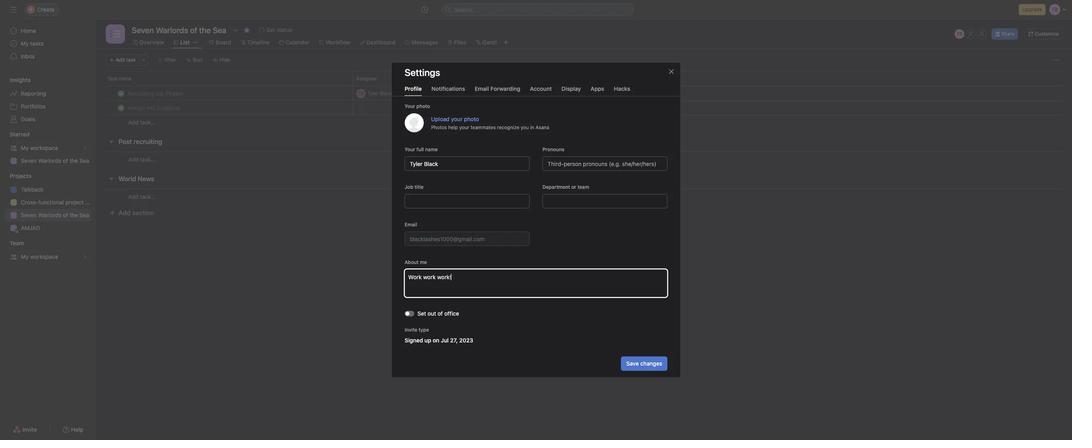 Task type: vqa. For each thing, say whether or not it's contained in the screenshot.
"Good"
no



Task type: locate. For each thing, give the bounding box(es) containing it.
my workspace down starred
[[21, 145, 58, 152]]

amjad link
[[5, 222, 91, 235]]

of down cross-functional project plan
[[63, 212, 68, 219]]

task… down "recruiting"
[[140, 156, 155, 163]]

recognize
[[497, 124, 520, 130]]

inbox
[[21, 53, 35, 60]]

tb inside button
[[957, 31, 963, 37]]

your
[[405, 103, 415, 109], [405, 147, 415, 153]]

home link
[[5, 24, 91, 37]]

2 seven warlords of the sea link from the top
[[5, 209, 91, 222]]

2 vertical spatial add task… button
[[128, 193, 155, 201]]

or
[[572, 184, 577, 190]]

seven for second the seven warlords of the sea link from the top
[[21, 212, 37, 219]]

settings
[[405, 67, 440, 78]]

workspace inside teams "element"
[[30, 254, 58, 261]]

0 vertical spatial seven warlords of the sea link
[[5, 155, 91, 168]]

photos
[[431, 124, 447, 130]]

1 vertical spatial invite
[[22, 427, 37, 434]]

my left tasks
[[21, 40, 29, 47]]

add inside header untitled section tree grid
[[128, 119, 139, 126]]

1 vertical spatial add task…
[[128, 156, 155, 163]]

1 vertical spatial my workspace
[[21, 254, 58, 261]]

my inside teams "element"
[[21, 254, 29, 261]]

seven up projects on the top of page
[[21, 158, 37, 164]]

0 horizontal spatial email
[[405, 222, 417, 228]]

2 completed checkbox from the top
[[116, 103, 126, 113]]

my workspace inside teams "element"
[[21, 254, 58, 261]]

email inside button
[[475, 85, 489, 92]]

your down profile button
[[405, 103, 415, 109]]

None text field
[[405, 157, 530, 171], [405, 194, 530, 209], [543, 194, 668, 209], [405, 232, 530, 247], [405, 157, 530, 171], [405, 194, 530, 209], [543, 194, 668, 209], [405, 232, 530, 247]]

2 seven from the top
[[21, 212, 37, 219]]

your for your photo
[[405, 147, 415, 153]]

recruiting
[[134, 138, 162, 145]]

2 the from the top
[[70, 212, 78, 219]]

email for email
[[405, 222, 417, 228]]

collapse task list for this section image left world
[[108, 176, 115, 182]]

0 vertical spatial invite
[[405, 327, 418, 333]]

list
[[180, 39, 190, 46]]

0 horizontal spatial invite
[[22, 427, 37, 434]]

task… inside header untitled section tree grid
[[140, 119, 155, 126]]

department or team
[[543, 184, 589, 190]]

of right out
[[438, 311, 443, 317]]

2 add task… from the top
[[128, 156, 155, 163]]

workspace down amjad link
[[30, 254, 58, 261]]

1 workspace from the top
[[30, 145, 58, 152]]

seven warlords of the sea link up talkback link
[[5, 155, 91, 168]]

of inside starred element
[[63, 158, 68, 164]]

asana
[[536, 124, 550, 130]]

world news button
[[119, 172, 154, 186]]

out
[[428, 311, 436, 317]]

tb inside row
[[358, 90, 364, 96]]

task…
[[140, 119, 155, 126], [140, 156, 155, 163], [140, 193, 155, 200]]

insights
[[10, 77, 31, 83]]

0 vertical spatial seven
[[21, 158, 37, 164]]

0 vertical spatial my
[[21, 40, 29, 47]]

add
[[116, 57, 125, 63], [128, 119, 139, 126], [128, 156, 139, 163], [128, 193, 139, 200], [119, 210, 131, 217]]

0 vertical spatial seven warlords of the sea
[[21, 158, 89, 164]]

board
[[216, 39, 231, 46]]

my inside the global element
[[21, 40, 29, 47]]

seven warlords of the sea
[[21, 158, 89, 164], [21, 212, 89, 219]]

talkback link
[[5, 184, 91, 196]]

add task… row
[[96, 115, 1073, 130], [96, 152, 1073, 167], [96, 189, 1073, 204]]

1 vertical spatial email
[[405, 222, 417, 228]]

my
[[21, 40, 29, 47], [21, 145, 29, 152], [21, 254, 29, 261]]

overview
[[139, 39, 164, 46]]

list link
[[174, 38, 190, 47]]

email up about in the left of the page
[[405, 222, 417, 228]]

1 completed checkbox from the top
[[116, 89, 126, 98]]

add task… row down "display" "button"
[[96, 115, 1073, 130]]

2 vertical spatial task…
[[140, 193, 155, 200]]

2023
[[459, 337, 473, 344]]

1 vertical spatial task…
[[140, 156, 155, 163]]

1 collapse task list for this section image from the top
[[108, 139, 115, 145]]

completed checkbox down completed icon
[[116, 103, 126, 113]]

2 workspace from the top
[[30, 254, 58, 261]]

invite type signed up on jul 27, 2023
[[405, 327, 473, 344]]

my workspace link down amjad link
[[5, 251, 91, 264]]

0 vertical spatial add task… button
[[128, 118, 155, 127]]

1 vertical spatial add task… button
[[128, 155, 155, 164]]

1 vertical spatial photo
[[464, 116, 479, 122]]

2 vertical spatial my
[[21, 254, 29, 261]]

1 my from the top
[[21, 40, 29, 47]]

the
[[70, 158, 78, 164], [70, 212, 78, 219]]

0 vertical spatial add task…
[[128, 119, 155, 126]]

workspace
[[30, 145, 58, 152], [30, 254, 58, 261]]

photo up teammates
[[464, 116, 479, 122]]

None text field
[[130, 23, 228, 37]]

1 vertical spatial warlords
[[38, 212, 61, 219]]

email
[[475, 85, 489, 92], [405, 222, 417, 228]]

1 vertical spatial seven warlords of the sea
[[21, 212, 89, 219]]

2 my workspace link from the top
[[5, 251, 91, 264]]

gantt link
[[476, 38, 497, 47]]

notifications
[[432, 85, 465, 92]]

my down starred
[[21, 145, 29, 152]]

seven warlords of the sea link down 'functional'
[[5, 209, 91, 222]]

add task… down post recruiting button
[[128, 156, 155, 163]]

1 vertical spatial seven
[[21, 212, 37, 219]]

warlords
[[38, 158, 61, 164], [38, 212, 61, 219]]

1 vertical spatial your
[[405, 147, 415, 153]]

workspace down the goals link at the left of page
[[30, 145, 58, 152]]

0 vertical spatial completed checkbox
[[116, 89, 126, 98]]

0 horizontal spatial tb
[[358, 90, 364, 96]]

1 vertical spatial add task… row
[[96, 152, 1073, 167]]

upload
[[431, 116, 450, 122]]

add down post recruiting
[[128, 156, 139, 163]]

add task… up section in the left top of the page
[[128, 193, 155, 200]]

my for my workspace link in teams "element"
[[21, 254, 29, 261]]

2 vertical spatial add task…
[[128, 193, 155, 200]]

photo down profile button
[[417, 103, 430, 109]]

completed checkbox inside recruiting top pirates cell
[[116, 89, 126, 98]]

1 vertical spatial seven warlords of the sea link
[[5, 209, 91, 222]]

0 vertical spatial workspace
[[30, 145, 58, 152]]

my inside starred element
[[21, 145, 29, 152]]

your left full at the top left of the page
[[405, 147, 415, 153]]

add task… inside header untitled section tree grid
[[128, 119, 155, 126]]

share button
[[992, 28, 1019, 40]]

add task… row up team
[[96, 152, 1073, 167]]

tb button
[[955, 29, 965, 39]]

projects button
[[0, 172, 31, 180]]

1 seven from the top
[[21, 158, 37, 164]]

global element
[[0, 20, 96, 68]]

completed checkbox inside assign hq locations cell
[[116, 103, 126, 113]]

1 horizontal spatial email
[[475, 85, 489, 92]]

my workspace for my workspace link in teams "element"
[[21, 254, 58, 261]]

3 add task… button from the top
[[128, 193, 155, 201]]

add task… button down post recruiting button
[[128, 155, 155, 164]]

2 task… from the top
[[140, 156, 155, 163]]

my for my tasks link
[[21, 40, 29, 47]]

email left forwarding
[[475, 85, 489, 92]]

0 vertical spatial photo
[[417, 103, 430, 109]]

0 vertical spatial task…
[[140, 119, 155, 126]]

2 warlords from the top
[[38, 212, 61, 219]]

1 your from the top
[[405, 103, 415, 109]]

hide sidebar image
[[10, 6, 17, 13]]

add task
[[116, 57, 136, 63]]

1 horizontal spatial tb
[[957, 31, 963, 37]]

collapse task list for this section image left post
[[108, 139, 115, 145]]

account button
[[530, 85, 552, 96]]

header untitled section tree grid
[[96, 86, 1073, 130]]

name right full at the top left of the page
[[425, 147, 438, 153]]

0 vertical spatial name
[[119, 76, 132, 82]]

1 vertical spatial completed checkbox
[[116, 103, 126, 113]]

share
[[1002, 31, 1015, 37]]

name
[[119, 76, 132, 82], [425, 147, 438, 153]]

my workspace inside starred element
[[21, 145, 58, 152]]

2 my workspace from the top
[[21, 254, 58, 261]]

0 vertical spatial warlords
[[38, 158, 61, 164]]

my down team at the left of the page
[[21, 254, 29, 261]]

seven warlords of the sea up talkback link
[[21, 158, 89, 164]]

save
[[627, 361, 639, 368]]

1 horizontal spatial photo
[[464, 116, 479, 122]]

in
[[530, 124, 534, 130]]

0 vertical spatial sea
[[79, 158, 89, 164]]

0 vertical spatial add task… row
[[96, 115, 1073, 130]]

1 sea from the top
[[79, 158, 89, 164]]

job
[[405, 184, 413, 190]]

seven inside projects element
[[21, 212, 37, 219]]

warlords down cross-functional project plan link
[[38, 212, 61, 219]]

add left section in the left top of the page
[[119, 210, 131, 217]]

warlords inside starred element
[[38, 158, 61, 164]]

0 vertical spatial the
[[70, 158, 78, 164]]

signed
[[405, 337, 423, 344]]

1 vertical spatial workspace
[[30, 254, 58, 261]]

tasks
[[30, 40, 44, 47]]

assign hq locations cell
[[96, 101, 353, 115]]

jul
[[441, 337, 449, 344]]

board link
[[209, 38, 231, 47]]

save changes button
[[621, 357, 668, 372]]

photo
[[417, 103, 430, 109], [464, 116, 479, 122]]

1 my workspace link from the top
[[5, 142, 91, 155]]

of inside projects element
[[63, 212, 68, 219]]

0 vertical spatial my workspace link
[[5, 142, 91, 155]]

teammates
[[471, 124, 496, 130]]

2 your from the top
[[405, 147, 415, 153]]

add task… button down the assign hq locations 'text box'
[[128, 118, 155, 127]]

add task… button up section in the left top of the page
[[128, 193, 155, 201]]

2 seven warlords of the sea from the top
[[21, 212, 89, 219]]

3 add task… row from the top
[[96, 189, 1073, 204]]

projects element
[[0, 169, 96, 236]]

my workspace down team at the left of the page
[[21, 254, 58, 261]]

add task button
[[106, 55, 139, 66]]

add task… row for world news
[[96, 189, 1073, 204]]

account
[[530, 85, 552, 92]]

1 vertical spatial my workspace link
[[5, 251, 91, 264]]

seven warlords of the sea down cross-functional project plan
[[21, 212, 89, 219]]

dashboard link
[[360, 38, 396, 47]]

2 add task… button from the top
[[128, 155, 155, 164]]

the down project
[[70, 212, 78, 219]]

1 seven warlords of the sea link from the top
[[5, 155, 91, 168]]

your up 'help'
[[451, 116, 463, 122]]

reporting link
[[5, 87, 91, 100]]

apps button
[[591, 85, 605, 96]]

0 horizontal spatial photo
[[417, 103, 430, 109]]

0 vertical spatial of
[[63, 158, 68, 164]]

1 vertical spatial tb
[[358, 90, 364, 96]]

add task… button
[[128, 118, 155, 127], [128, 155, 155, 164], [128, 193, 155, 201]]

my workspace link down the goals link at the left of page
[[5, 142, 91, 155]]

the inside projects element
[[70, 212, 78, 219]]

1 my workspace from the top
[[21, 145, 58, 152]]

add task… row down third-person pronouns (e.g. she/her/hers) text field
[[96, 189, 1073, 204]]

0 vertical spatial your
[[405, 103, 415, 109]]

warlords up talkback link
[[38, 158, 61, 164]]

save changes
[[627, 361, 663, 368]]

amjad
[[21, 225, 40, 232]]

warlords inside projects element
[[38, 212, 61, 219]]

of up talkback link
[[63, 158, 68, 164]]

1 vertical spatial the
[[70, 212, 78, 219]]

1 vertical spatial sea
[[79, 212, 89, 219]]

collapse task list for this section image
[[108, 139, 115, 145], [108, 176, 115, 182]]

close image
[[669, 69, 675, 75]]

1 vertical spatial name
[[425, 147, 438, 153]]

2 add task… row from the top
[[96, 152, 1073, 167]]

invite inside invite type signed up on jul 27, 2023
[[405, 327, 418, 333]]

1 add task… button from the top
[[128, 118, 155, 127]]

1 vertical spatial of
[[63, 212, 68, 219]]

3 add task… from the top
[[128, 193, 155, 200]]

the up talkback link
[[70, 158, 78, 164]]

1 horizontal spatial invite
[[405, 327, 418, 333]]

invite for invite type signed up on jul 27, 2023
[[405, 327, 418, 333]]

row
[[96, 71, 1073, 86], [106, 86, 1063, 87], [96, 86, 1073, 101], [96, 101, 1073, 115]]

2 vertical spatial add task… row
[[96, 189, 1073, 204]]

completed checkbox up completed image
[[116, 89, 126, 98]]

task… up section in the left top of the page
[[140, 193, 155, 200]]

2 sea from the top
[[79, 212, 89, 219]]

add task… down the assign hq locations 'text box'
[[128, 119, 155, 126]]

your right 'help'
[[460, 124, 470, 130]]

row containing tb
[[96, 86, 1073, 101]]

2 collapse task list for this section image from the top
[[108, 176, 115, 182]]

invite inside button
[[22, 427, 37, 434]]

task… down the assign hq locations 'text box'
[[140, 119, 155, 126]]

team
[[10, 240, 24, 247]]

2 my from the top
[[21, 145, 29, 152]]

portfolios
[[21, 103, 46, 110]]

seven down cross-
[[21, 212, 37, 219]]

profile button
[[405, 85, 422, 96]]

1 task… from the top
[[140, 119, 155, 126]]

add left task
[[116, 57, 125, 63]]

set
[[418, 311, 426, 317]]

name right task
[[119, 76, 132, 82]]

1 add task… from the top
[[128, 119, 155, 126]]

workspace inside starred element
[[30, 145, 58, 152]]

3 task… from the top
[[140, 193, 155, 200]]

department
[[543, 184, 570, 190]]

type
[[419, 327, 429, 333]]

seven warlords of the sea link
[[5, 155, 91, 168], [5, 209, 91, 222]]

about me
[[405, 260, 427, 266]]

office
[[445, 311, 459, 317]]

sea
[[79, 158, 89, 164], [79, 212, 89, 219]]

0 vertical spatial email
[[475, 85, 489, 92]]

Completed checkbox
[[116, 89, 126, 98], [116, 103, 126, 113]]

1 seven warlords of the sea from the top
[[21, 158, 89, 164]]

add up post recruiting button
[[128, 119, 139, 126]]

post recruiting
[[119, 138, 162, 145]]

you
[[521, 124, 529, 130]]

3 my from the top
[[21, 254, 29, 261]]

seven inside starred element
[[21, 158, 37, 164]]

remove from starred image
[[244, 27, 250, 33]]

0 horizontal spatial name
[[119, 76, 132, 82]]

0 vertical spatial my workspace
[[21, 145, 58, 152]]

of
[[63, 158, 68, 164], [63, 212, 68, 219], [438, 311, 443, 317]]

project
[[65, 199, 84, 206]]

1 vertical spatial collapse task list for this section image
[[108, 176, 115, 182]]

0 vertical spatial tb
[[957, 31, 963, 37]]

1 vertical spatial my
[[21, 145, 29, 152]]

1 the from the top
[[70, 158, 78, 164]]

set out of office switch
[[405, 311, 414, 317]]

0 vertical spatial collapse task list for this section image
[[108, 139, 115, 145]]

1 warlords from the top
[[38, 158, 61, 164]]



Task type: describe. For each thing, give the bounding box(es) containing it.
timeline link
[[241, 38, 270, 47]]

title
[[415, 184, 424, 190]]

starred element
[[0, 127, 96, 169]]

full
[[417, 147, 424, 153]]

name inside row
[[119, 76, 132, 82]]

cross-functional project plan link
[[5, 196, 96, 209]]

insights button
[[0, 76, 31, 84]]

help
[[448, 124, 458, 130]]

post recruiting button
[[119, 135, 162, 149]]

Assign HQ locations text field
[[126, 104, 182, 112]]

inbox link
[[5, 50, 91, 63]]

files link
[[448, 38, 467, 47]]

2 vertical spatial of
[[438, 311, 443, 317]]

news
[[138, 176, 154, 183]]

invite for invite
[[22, 427, 37, 434]]

task
[[107, 76, 118, 82]]

my tasks
[[21, 40, 44, 47]]

completed checkbox for recruiting top pirates text box on the top left of page
[[116, 89, 126, 98]]

collapse task list for this section image for post recruiting
[[108, 139, 115, 145]]

calendar
[[286, 39, 310, 46]]

teams element
[[0, 236, 96, 265]]

starred button
[[0, 131, 29, 139]]

photo inside upload your photo photos help your teammates recognize you in asana
[[464, 116, 479, 122]]

goals
[[21, 116, 36, 123]]

add task… row for post recruiting
[[96, 152, 1073, 167]]

forwarding
[[491, 85, 521, 92]]

add up add section button
[[128, 193, 139, 200]]

section
[[132, 210, 154, 217]]

hacks
[[614, 85, 631, 92]]

upload your photo button
[[431, 116, 479, 122]]

sea inside starred element
[[79, 158, 89, 164]]

your for settings
[[405, 103, 415, 109]]

email for email forwarding
[[475, 85, 489, 92]]

gantt
[[483, 39, 497, 46]]

my for 2nd my workspace link from the bottom of the page
[[21, 145, 29, 152]]

me
[[420, 260, 427, 266]]

sea inside projects element
[[79, 212, 89, 219]]

messages link
[[405, 38, 438, 47]]

hacks button
[[614, 85, 631, 96]]

about
[[405, 260, 419, 266]]

upload new photo image
[[405, 113, 424, 133]]

of for the seven warlords of the sea link in the starred element
[[63, 158, 68, 164]]

task name
[[107, 76, 132, 82]]

1 horizontal spatial name
[[425, 147, 438, 153]]

Recruiting top Pirates text field
[[126, 90, 186, 98]]

seven warlords of the sea inside projects element
[[21, 212, 89, 219]]

your photo
[[405, 103, 430, 109]]

completed image
[[116, 89, 126, 98]]

seven warlords of the sea link inside starred element
[[5, 155, 91, 168]]

the inside starred element
[[70, 158, 78, 164]]

profile
[[405, 85, 422, 92]]

list image
[[111, 29, 120, 39]]

task… for news
[[140, 193, 155, 200]]

tyler black
[[368, 90, 392, 96]]

workspace for my workspace link in teams "element"
[[30, 254, 58, 261]]

cross-
[[21, 199, 38, 206]]

up
[[425, 337, 431, 344]]

add task… for news
[[128, 193, 155, 200]]

date
[[414, 76, 425, 82]]

overview link
[[133, 38, 164, 47]]

add inside 'add task' button
[[116, 57, 125, 63]]

functional
[[38, 199, 64, 206]]

projects
[[10, 173, 31, 180]]

seven for the seven warlords of the sea link in the starred element
[[21, 158, 37, 164]]

due date
[[404, 76, 425, 82]]

add section button
[[106, 206, 157, 220]]

assignee
[[356, 76, 377, 82]]

post
[[119, 138, 132, 145]]

changes
[[641, 361, 663, 368]]

completed checkbox for the assign hq locations 'text box'
[[116, 103, 126, 113]]

insights element
[[0, 73, 96, 127]]

add inside add section button
[[119, 210, 131, 217]]

on
[[433, 337, 440, 344]]

0 vertical spatial your
[[451, 116, 463, 122]]

due
[[404, 76, 413, 82]]

add section
[[119, 210, 154, 217]]

talkback
[[21, 186, 44, 193]]

1 vertical spatial your
[[460, 124, 470, 130]]

task
[[126, 57, 136, 63]]

my workspace link inside teams "element"
[[5, 251, 91, 264]]

starred
[[10, 131, 29, 138]]

seven warlords of the sea inside starred element
[[21, 158, 89, 164]]

workspace for 2nd my workspace link from the bottom of the page
[[30, 145, 58, 152]]

I usually work from 9am-5pm PST. Feel free to assign me a task with a due date anytime. Also, I love dogs! text field
[[405, 270, 668, 298]]

upgrade
[[1023, 6, 1043, 12]]

add task… button for recruiting
[[128, 155, 155, 164]]

Third-person pronouns (e.g. she/her/hers) text field
[[543, 157, 668, 171]]

calendar link
[[279, 38, 310, 47]]

of for second the seven warlords of the sea link from the top
[[63, 212, 68, 219]]

messages
[[412, 39, 438, 46]]

world
[[119, 176, 136, 183]]

warlords for the seven warlords of the sea link in the starred element
[[38, 158, 61, 164]]

upgrade button
[[1019, 4, 1046, 15]]

files
[[454, 39, 467, 46]]

display button
[[562, 85, 581, 96]]

job title
[[405, 184, 424, 190]]

home
[[21, 27, 36, 34]]

add task… button inside header untitled section tree grid
[[128, 118, 155, 127]]

cross-functional project plan
[[21, 199, 96, 206]]

collapse task list for this section image for world news
[[108, 176, 115, 182]]

add task… button for news
[[128, 193, 155, 201]]

world news
[[119, 176, 154, 183]]

goals link
[[5, 113, 91, 126]]

black
[[380, 90, 392, 96]]

1 add task… row from the top
[[96, 115, 1073, 130]]

dashboard
[[367, 39, 396, 46]]

workflow
[[326, 39, 351, 46]]

my workspace for 2nd my workspace link from the bottom of the page
[[21, 145, 58, 152]]

recruiting top pirates cell
[[96, 86, 353, 101]]

27,
[[450, 337, 458, 344]]

tyler
[[368, 90, 379, 96]]

reporting
[[21, 90, 46, 97]]

row containing task name
[[96, 71, 1073, 86]]

email forwarding button
[[475, 85, 521, 96]]

warlords for second the seven warlords of the sea link from the top
[[38, 212, 61, 219]]

set out of office
[[418, 311, 459, 317]]

upload your photo photos help your teammates recognize you in asana
[[431, 116, 550, 130]]

add task… for recruiting
[[128, 156, 155, 163]]

apps
[[591, 85, 605, 92]]

completed image
[[116, 103, 126, 113]]

task… for recruiting
[[140, 156, 155, 163]]



